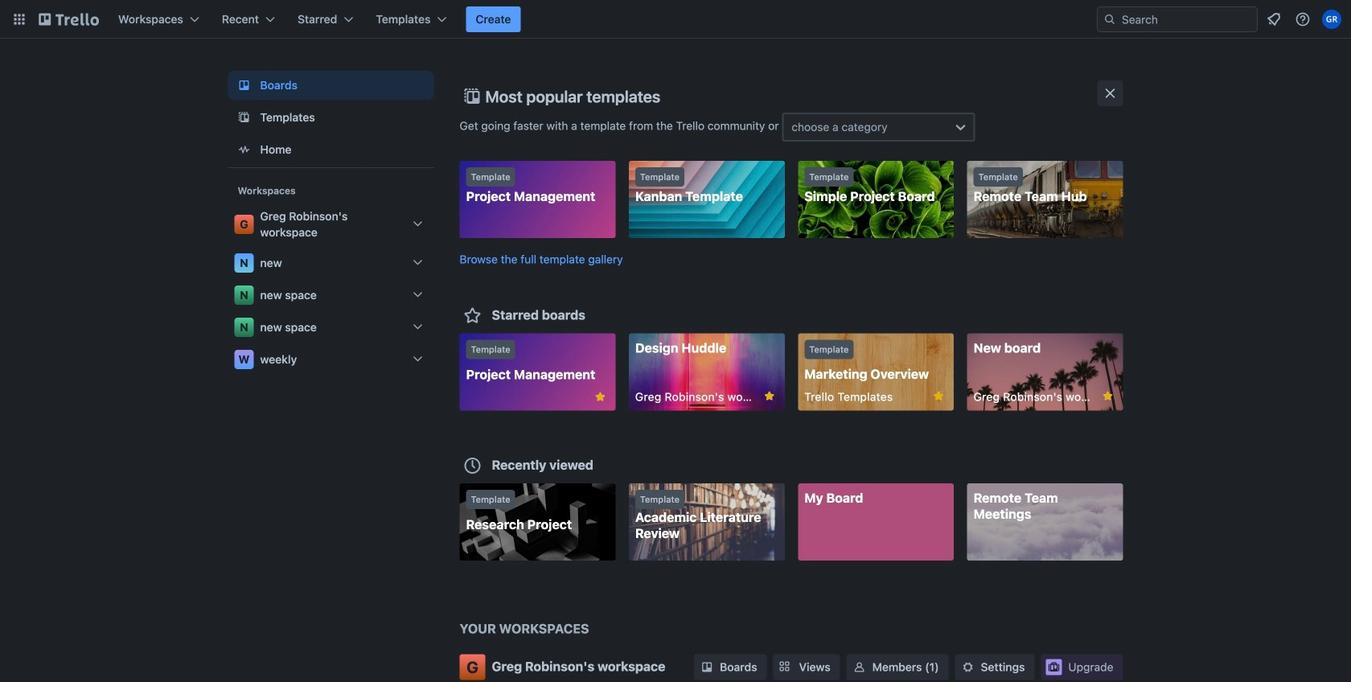 Task type: describe. For each thing, give the bounding box(es) containing it.
search image
[[1104, 13, 1117, 26]]

greg robinson (gregrobinson96) image
[[1323, 10, 1342, 29]]

board image
[[235, 76, 254, 95]]



Task type: locate. For each thing, give the bounding box(es) containing it.
0 horizontal spatial sm image
[[699, 659, 715, 675]]

2 click to unstar this board. it will be removed from your starred list. image from the left
[[932, 389, 946, 403]]

2 horizontal spatial sm image
[[960, 659, 976, 675]]

primary element
[[0, 0, 1352, 39]]

template board image
[[235, 108, 254, 127]]

click to unstar this board. it will be removed from your starred list. image
[[593, 390, 608, 404]]

1 horizontal spatial click to unstar this board. it will be removed from your starred list. image
[[932, 389, 946, 403]]

back to home image
[[39, 6, 99, 32]]

open information menu image
[[1295, 11, 1311, 27]]

3 sm image from the left
[[960, 659, 976, 675]]

home image
[[235, 140, 254, 159]]

1 sm image from the left
[[699, 659, 715, 675]]

0 notifications image
[[1265, 10, 1284, 29]]

1 click to unstar this board. it will be removed from your starred list. image from the left
[[763, 389, 777, 403]]

0 horizontal spatial click to unstar this board. it will be removed from your starred list. image
[[763, 389, 777, 403]]

click to unstar this board. it will be removed from your starred list. image
[[763, 389, 777, 403], [932, 389, 946, 403]]

sm image
[[699, 659, 715, 675], [852, 659, 868, 675], [960, 659, 976, 675]]

2 sm image from the left
[[852, 659, 868, 675]]

Search field
[[1117, 8, 1258, 31]]

1 horizontal spatial sm image
[[852, 659, 868, 675]]



Task type: vqa. For each thing, say whether or not it's contained in the screenshot.
Marketing to the left
no



